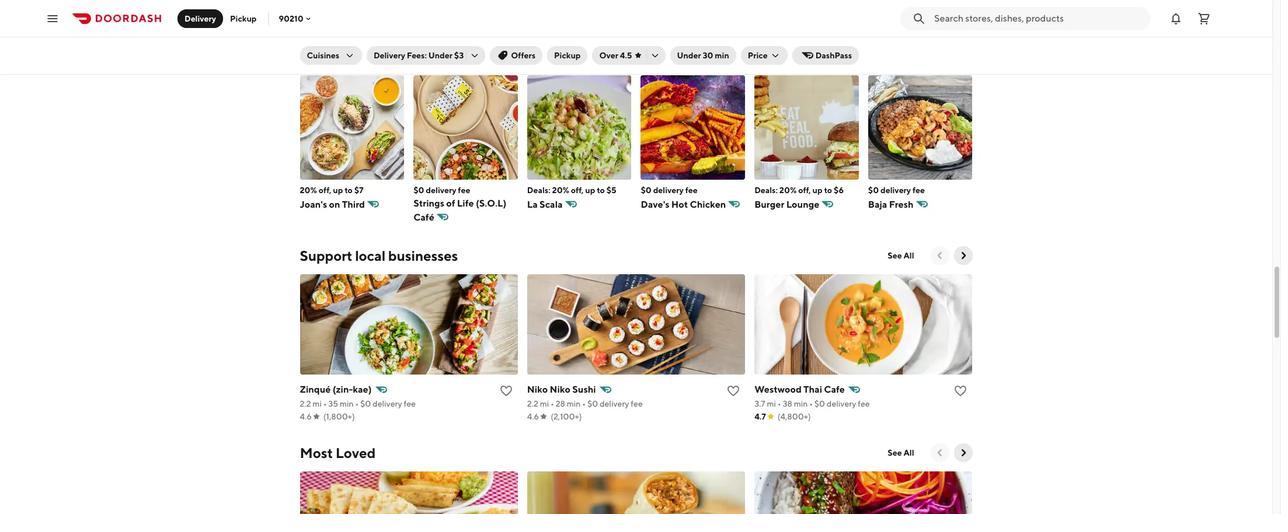 Task type: locate. For each thing, give the bounding box(es) containing it.
0 vertical spatial all
[[904, 251, 914, 260]]

0 horizontal spatial $0
[[414, 186, 424, 195]]

4.6 for zinqué (zin-kae)
[[300, 412, 312, 421]]

1 horizontal spatial click to add this store to your saved list image
[[954, 384, 968, 398]]

see all left previous button of carousel image
[[888, 251, 914, 260]]

mi right the 3.7
[[767, 399, 776, 409]]

2 to from the left
[[597, 186, 605, 195]]

2.2 down zinqué
[[300, 399, 311, 409]]

0 horizontal spatial delivery
[[185, 14, 216, 23]]

offers inside offers for you link
[[300, 48, 341, 65]]

3.7
[[755, 399, 765, 409]]

strings
[[414, 198, 444, 209]]

2 mi from the left
[[540, 399, 549, 409]]

2 see from the top
[[888, 448, 902, 458]]

20% for la scala
[[552, 186, 569, 195]]

$0 delivery fee for fresh
[[868, 186, 925, 195]]

niko niko sushi
[[527, 384, 596, 395]]

2 see all link from the top
[[881, 444, 921, 462]]

0 vertical spatial pickup button
[[223, 9, 264, 28]]

pickup button left 90210
[[223, 9, 264, 28]]

3 mi from the left
[[767, 399, 776, 409]]

see for most loved
[[888, 448, 902, 458]]

see all link left previous button of carousel icon
[[881, 444, 921, 462]]

1 vertical spatial delivery
[[374, 51, 405, 60]]

1 horizontal spatial under
[[677, 51, 701, 60]]

$​0 for sushi
[[587, 399, 598, 409]]

4.6 down zinqué
[[300, 412, 312, 421]]

all left previous button of carousel icon
[[904, 448, 914, 458]]

mi for westwood
[[767, 399, 776, 409]]

2 horizontal spatial $0 delivery fee
[[868, 186, 925, 195]]

20%
[[300, 186, 317, 195], [552, 186, 569, 195], [780, 186, 797, 195]]

1 horizontal spatial 4.6
[[527, 412, 539, 421]]

min right 38
[[794, 399, 808, 409]]

2 $​0 from the left
[[587, 399, 598, 409]]

1 4.6 from the left
[[300, 412, 312, 421]]

all for support local businesses
[[904, 251, 914, 260]]

1 $​0 from the left
[[360, 399, 371, 409]]

fresh
[[889, 199, 914, 210]]

see all for most loved
[[888, 448, 914, 458]]

2.2 for niko niko sushi
[[527, 399, 538, 409]]

3 20% from the left
[[780, 186, 797, 195]]

(s.o.l)
[[476, 198, 507, 209]]

up up on
[[333, 186, 343, 195]]

90210
[[279, 14, 303, 23]]

min for zinqué (zin-kae)
[[340, 399, 354, 409]]

up up lounge
[[813, 186, 823, 195]]

up
[[333, 186, 343, 195], [585, 186, 595, 195], [813, 186, 823, 195]]

•
[[323, 399, 327, 409], [355, 399, 359, 409], [551, 399, 554, 409], [582, 399, 586, 409], [778, 399, 781, 409], [810, 399, 813, 409]]

all left previous button of carousel image
[[904, 251, 914, 260]]

1 horizontal spatial delivery
[[374, 51, 405, 60]]

see left previous button of carousel image
[[888, 251, 902, 260]]

$0 delivery fee
[[414, 186, 470, 195], [641, 186, 698, 195], [868, 186, 925, 195]]

see all link for most loved
[[881, 444, 921, 462]]

• left 28
[[551, 399, 554, 409]]

$​0 for kae)
[[360, 399, 371, 409]]

0 vertical spatial see all link
[[881, 246, 921, 265]]

0 horizontal spatial $0 delivery fee
[[414, 186, 470, 195]]

2 deals: from the left
[[755, 186, 778, 195]]

2 horizontal spatial to
[[824, 186, 832, 195]]

$0 for baja fresh
[[868, 186, 879, 195]]

• down thai
[[810, 399, 813, 409]]

mi
[[313, 399, 322, 409], [540, 399, 549, 409], [767, 399, 776, 409]]

6 • from the left
[[810, 399, 813, 409]]

1 see from the top
[[888, 251, 902, 260]]

0 horizontal spatial click to add this store to your saved list image
[[499, 384, 513, 398]]

4.6 left the (2,100+)
[[527, 412, 539, 421]]

to left $5
[[597, 186, 605, 195]]

on
[[329, 199, 340, 210]]

1 vertical spatial see
[[888, 448, 902, 458]]

3 off, from the left
[[798, 186, 811, 195]]

35
[[328, 399, 338, 409]]

1 click to add this store to your saved list image from the left
[[499, 384, 513, 398]]

1 vertical spatial pickup
[[554, 51, 581, 60]]

offers for offers
[[511, 51, 536, 60]]

2.2 for zinqué (zin-kae)
[[300, 399, 311, 409]]

1 horizontal spatial $0
[[641, 186, 652, 195]]

of
[[446, 198, 455, 209]]

1 horizontal spatial $0 delivery fee
[[641, 186, 698, 195]]

to
[[345, 186, 353, 195], [597, 186, 605, 195], [824, 186, 832, 195]]

3 up from the left
[[813, 186, 823, 195]]

1 horizontal spatial $​0
[[587, 399, 598, 409]]

0 horizontal spatial mi
[[313, 399, 322, 409]]

la scala
[[527, 199, 563, 210]]

0 horizontal spatial off,
[[319, 186, 331, 195]]

fees:
[[407, 51, 427, 60]]

2 2.2 from the left
[[527, 399, 538, 409]]

2 off, from the left
[[571, 186, 584, 195]]

1 horizontal spatial deals:
[[755, 186, 778, 195]]

mi for zinqué
[[313, 399, 322, 409]]

offers for you
[[300, 48, 390, 65]]

2 $0 from the left
[[641, 186, 652, 195]]

1 all from the top
[[904, 251, 914, 260]]

min right 35
[[340, 399, 354, 409]]

1 horizontal spatial 20%
[[552, 186, 569, 195]]

0 vertical spatial pickup
[[230, 14, 257, 23]]

min right 30
[[715, 51, 729, 60]]

0 horizontal spatial under
[[429, 51, 453, 60]]

2.2 left 28
[[527, 399, 538, 409]]

min
[[715, 51, 729, 60], [340, 399, 354, 409], [567, 399, 581, 409], [794, 399, 808, 409]]

see all left previous button of carousel icon
[[888, 448, 914, 458]]

see
[[888, 251, 902, 260], [888, 448, 902, 458]]

0 horizontal spatial 20%
[[300, 186, 317, 195]]

1 horizontal spatial up
[[585, 186, 595, 195]]

$5
[[607, 186, 617, 195]]

$0 up dave's
[[641, 186, 652, 195]]

baja
[[868, 199, 887, 210]]

2 under from the left
[[677, 51, 701, 60]]

all
[[904, 251, 914, 260], [904, 448, 914, 458]]

thai
[[804, 384, 822, 395]]

niko left sushi at the left of the page
[[527, 384, 548, 395]]

$0 delivery fee up of
[[414, 186, 470, 195]]

2 $0 delivery fee from the left
[[641, 186, 698, 195]]

pickup button left over
[[547, 46, 588, 65]]

under 30 min button
[[670, 46, 736, 65]]

burger
[[755, 199, 785, 210]]

0 vertical spatial see all
[[888, 251, 914, 260]]

1 vertical spatial see all link
[[881, 444, 921, 462]]

20% up scala on the top of the page
[[552, 186, 569, 195]]

deals:
[[527, 186, 551, 195], [755, 186, 778, 195]]

• left 35
[[323, 399, 327, 409]]

delivery
[[185, 14, 216, 23], [374, 51, 405, 60]]

0 vertical spatial see
[[888, 251, 902, 260]]

3 to from the left
[[824, 186, 832, 195]]

previous button of carousel image
[[934, 447, 946, 459]]

1 deals: from the left
[[527, 186, 551, 195]]

1 horizontal spatial pickup button
[[547, 46, 588, 65]]

off, up lounge
[[798, 186, 811, 195]]

0 horizontal spatial $​0
[[360, 399, 371, 409]]

most
[[300, 445, 333, 461]]

2 horizontal spatial $0
[[868, 186, 879, 195]]

up for burger
[[813, 186, 823, 195]]

2 click to add this store to your saved list image from the left
[[954, 384, 968, 398]]

click to add this store to your saved list image
[[499, 384, 513, 398], [954, 384, 968, 398]]

1 horizontal spatial offers
[[511, 51, 536, 60]]

0 horizontal spatial 4.6
[[300, 412, 312, 421]]

min inside button
[[715, 51, 729, 60]]

(2,100+)
[[551, 412, 582, 421]]

4.6
[[300, 412, 312, 421], [527, 412, 539, 421]]

2 horizontal spatial 20%
[[780, 186, 797, 195]]

$0
[[414, 186, 424, 195], [641, 186, 652, 195], [868, 186, 879, 195]]

see all for support local businesses
[[888, 251, 914, 260]]

2 horizontal spatial $​0
[[815, 399, 825, 409]]

hot
[[672, 199, 688, 210]]

1 horizontal spatial mi
[[540, 399, 549, 409]]

1 horizontal spatial off,
[[571, 186, 584, 195]]

0 horizontal spatial pickup
[[230, 14, 257, 23]]

1 horizontal spatial pickup
[[554, 51, 581, 60]]

burger lounge
[[755, 199, 820, 210]]

fee
[[458, 186, 470, 195], [685, 186, 698, 195], [913, 186, 925, 195], [404, 399, 416, 409], [631, 399, 643, 409], [858, 399, 870, 409]]

2 all from the top
[[904, 448, 914, 458]]

scala
[[540, 199, 563, 210]]

life
[[457, 198, 474, 209]]

$​0 down sushi at the left of the page
[[587, 399, 598, 409]]

3 $​0 from the left
[[815, 399, 825, 409]]

20% up the burger lounge at the top right
[[780, 186, 797, 195]]

1 vertical spatial all
[[904, 448, 914, 458]]

delivery inside button
[[185, 14, 216, 23]]

• down kae)
[[355, 399, 359, 409]]

$0 up strings
[[414, 186, 424, 195]]

strings of life (s.o.l) café
[[414, 198, 507, 223]]

click to add this store to your saved list image for zinqué (zin-kae)
[[499, 384, 513, 398]]

$​0 down kae)
[[360, 399, 371, 409]]

pickup button
[[223, 9, 264, 28], [547, 46, 588, 65]]

2 20% from the left
[[552, 186, 569, 195]]

1 mi from the left
[[313, 399, 322, 409]]

1 under from the left
[[429, 51, 453, 60]]

offers
[[300, 48, 341, 65], [511, 51, 536, 60]]

notification bell image
[[1169, 11, 1183, 25]]

see all link left previous button of carousel image
[[881, 246, 921, 265]]

mi left 28
[[540, 399, 549, 409]]

pickup right delivery button
[[230, 14, 257, 23]]

under
[[429, 51, 453, 60], [677, 51, 701, 60]]

deals: up 'burger'
[[755, 186, 778, 195]]

off, up joan's on third
[[319, 186, 331, 195]]

0 horizontal spatial offers
[[300, 48, 341, 65]]

niko up 28
[[550, 384, 571, 395]]

see all
[[888, 251, 914, 260], [888, 448, 914, 458]]

deals: for la
[[527, 186, 551, 195]]

0 horizontal spatial to
[[345, 186, 353, 195]]

0 vertical spatial delivery
[[185, 14, 216, 23]]

$0 delivery fee up fresh
[[868, 186, 925, 195]]

2 see all from the top
[[888, 448, 914, 458]]

offers inside offers button
[[511, 51, 536, 60]]

off,
[[319, 186, 331, 195], [571, 186, 584, 195], [798, 186, 811, 195]]

3 $0 delivery fee from the left
[[868, 186, 925, 195]]

see for support local businesses
[[888, 251, 902, 260]]

1 • from the left
[[323, 399, 327, 409]]

1 up from the left
[[333, 186, 343, 195]]

$​0 down thai
[[815, 399, 825, 409]]

delivery
[[426, 186, 456, 195], [653, 186, 684, 195], [881, 186, 911, 195], [373, 399, 402, 409], [600, 399, 629, 409], [827, 399, 856, 409]]

dashpass
[[816, 51, 852, 60]]

previous button of carousel image
[[934, 250, 946, 261]]

2 horizontal spatial off,
[[798, 186, 811, 195]]

over
[[599, 51, 618, 60]]

zinqué
[[300, 384, 331, 395]]

$​0
[[360, 399, 371, 409], [587, 399, 598, 409], [815, 399, 825, 409]]

1 $0 from the left
[[414, 186, 424, 195]]

cafe
[[824, 384, 845, 395]]

$0 up baja
[[868, 186, 879, 195]]

pickup left over
[[554, 51, 581, 60]]

$0 delivery fee up hot
[[641, 186, 698, 195]]

1 vertical spatial pickup button
[[547, 46, 588, 65]]

under left $3
[[429, 51, 453, 60]]

loved
[[336, 445, 376, 461]]

delivery button
[[178, 9, 223, 28]]

4.6 for niko niko sushi
[[527, 412, 539, 421]]

0 horizontal spatial up
[[333, 186, 343, 195]]

1 $0 delivery fee from the left
[[414, 186, 470, 195]]

28
[[556, 399, 565, 409]]

2 horizontal spatial up
[[813, 186, 823, 195]]

price button
[[741, 46, 788, 65]]

20% up joan's
[[300, 186, 317, 195]]

1 horizontal spatial to
[[597, 186, 605, 195]]

deals: up la scala
[[527, 186, 551, 195]]

up for la
[[585, 186, 595, 195]]

pickup for bottommost pickup button
[[554, 51, 581, 60]]

1 2.2 from the left
[[300, 399, 311, 409]]

1 see all from the top
[[888, 251, 914, 260]]

mi down zinqué
[[313, 399, 322, 409]]

2.2
[[300, 399, 311, 409], [527, 399, 538, 409]]

open menu image
[[46, 11, 60, 25]]

off, left $5
[[571, 186, 584, 195]]

• down sushi at the left of the page
[[582, 399, 586, 409]]

up left $5
[[585, 186, 595, 195]]

0 horizontal spatial 2.2
[[300, 399, 311, 409]]

2 horizontal spatial mi
[[767, 399, 776, 409]]

3 $0 from the left
[[868, 186, 879, 195]]

to left $6
[[824, 186, 832, 195]]

see all link
[[881, 246, 921, 265], [881, 444, 921, 462]]

2 4.6 from the left
[[527, 412, 539, 421]]

see left previous button of carousel icon
[[888, 448, 902, 458]]

under left 30
[[677, 51, 701, 60]]

to left $7
[[345, 186, 353, 195]]

next button of carousel image
[[957, 250, 969, 261]]

4.5
[[620, 51, 632, 60]]

off, for burger lounge
[[798, 186, 811, 195]]

2.2 mi • 35 min • $​0 delivery fee
[[300, 399, 416, 409]]

0 horizontal spatial deals:
[[527, 186, 551, 195]]

delivery for delivery fees: under $3
[[374, 51, 405, 60]]

niko
[[527, 384, 548, 395], [550, 384, 571, 395]]

to for burger lounge
[[824, 186, 832, 195]]

off, for la scala
[[571, 186, 584, 195]]

pickup
[[230, 14, 257, 23], [554, 51, 581, 60]]

1 horizontal spatial 2.2
[[527, 399, 538, 409]]

sushi
[[572, 384, 596, 395]]

$3
[[454, 51, 464, 60]]

you
[[365, 48, 390, 65]]

0 horizontal spatial niko
[[527, 384, 548, 395]]

• left 38
[[778, 399, 781, 409]]

min right 28
[[567, 399, 581, 409]]

2 up from the left
[[585, 186, 595, 195]]

1 vertical spatial see all
[[888, 448, 914, 458]]

1 see all link from the top
[[881, 246, 921, 265]]

offers button
[[490, 46, 543, 65]]

1 horizontal spatial niko
[[550, 384, 571, 395]]

cuisines
[[307, 51, 339, 60]]



Task type: describe. For each thing, give the bounding box(es) containing it.
support local businesses
[[300, 247, 458, 264]]

(1,800+)
[[323, 412, 355, 421]]

most loved link
[[300, 444, 376, 462]]

0 items, open order cart image
[[1197, 11, 1211, 25]]

zinqué (zin-kae)
[[300, 384, 372, 395]]

$0 delivery fee for hot
[[641, 186, 698, 195]]

support
[[300, 247, 352, 264]]

3 • from the left
[[551, 399, 554, 409]]

4.8 link
[[300, 0, 518, 29]]

deals: 20% off, up to $5
[[527, 186, 617, 195]]

pickup for the leftmost pickup button
[[230, 14, 257, 23]]

1 20% from the left
[[300, 186, 317, 195]]

businesses
[[388, 247, 458, 264]]

4 • from the left
[[582, 399, 586, 409]]

kae)
[[353, 384, 372, 395]]

for
[[344, 48, 362, 65]]

click to add this store to your saved list image for westwood thai cafe
[[954, 384, 968, 398]]

20% for burger lounge
[[780, 186, 797, 195]]

price
[[748, 51, 768, 60]]

$​0 for cafe
[[815, 399, 825, 409]]

third
[[342, 199, 365, 210]]

mi for niko
[[540, 399, 549, 409]]

all for most loved
[[904, 448, 914, 458]]

over 4.5
[[599, 51, 632, 60]]

click to add this store to your saved list image
[[727, 384, 741, 398]]

20% off, up to $7
[[300, 186, 364, 195]]

lounge
[[786, 199, 820, 210]]

0 horizontal spatial pickup button
[[223, 9, 264, 28]]

local
[[355, 247, 385, 264]]

1 to from the left
[[345, 186, 353, 195]]

cuisines button
[[300, 46, 362, 65]]

dashpass button
[[792, 46, 859, 65]]

under 30 min
[[677, 51, 729, 60]]

2 niko from the left
[[550, 384, 571, 395]]

30
[[703, 51, 713, 60]]

3.7 mi • 38 min • $​0 delivery fee
[[755, 399, 870, 409]]

westwood thai cafe
[[755, 384, 845, 395]]

dave's
[[641, 199, 670, 210]]

most loved
[[300, 445, 376, 461]]

café
[[414, 212, 434, 223]]

1 niko from the left
[[527, 384, 548, 395]]

dave's hot chicken
[[641, 199, 726, 210]]

min for westwood thai cafe
[[794, 399, 808, 409]]

$7
[[354, 186, 364, 195]]

westwood
[[755, 384, 802, 395]]

deals: 20% off, up to $6
[[755, 186, 844, 195]]

5 • from the left
[[778, 399, 781, 409]]

support local businesses link
[[300, 246, 458, 265]]

90210 button
[[279, 14, 313, 23]]

1 off, from the left
[[319, 186, 331, 195]]

offers for offers for you
[[300, 48, 341, 65]]

joan's on third
[[300, 199, 365, 210]]

under inside button
[[677, 51, 701, 60]]

2 • from the left
[[355, 399, 359, 409]]

$6
[[834, 186, 844, 195]]

delivery for delivery
[[185, 14, 216, 23]]

joan's
[[300, 199, 327, 210]]

baja fresh
[[868, 199, 914, 210]]

offers for you link
[[300, 47, 390, 66]]

deals: for burger
[[755, 186, 778, 195]]

delivery fees: under $3
[[374, 51, 464, 60]]

chicken
[[690, 199, 726, 210]]

(zin-
[[333, 384, 353, 395]]

4.7
[[755, 412, 766, 421]]

(4,800+)
[[778, 412, 811, 421]]

Store search: begin typing to search for stores available on DoorDash text field
[[934, 12, 1143, 25]]

to for la scala
[[597, 186, 605, 195]]

38
[[783, 399, 792, 409]]

see all link for support local businesses
[[881, 246, 921, 265]]

4.8
[[300, 16, 312, 25]]

over 4.5 button
[[592, 46, 665, 65]]

$0 delivery fee for of
[[414, 186, 470, 195]]

min for niko niko sushi
[[567, 399, 581, 409]]

$0 for dave's hot chicken
[[641, 186, 652, 195]]

la
[[527, 199, 538, 210]]

$0 for strings of life (s.o.l) café
[[414, 186, 424, 195]]

next button of carousel image
[[957, 447, 969, 459]]

2.2 mi • 28 min • $​0 delivery fee
[[527, 399, 643, 409]]



Task type: vqa. For each thing, say whether or not it's contained in the screenshot.
the features in the order de tortilla This dish features a serving of tortillas, a staple in Mexican cuisine. Autogenerated by DoorDash. $1.75 Add
no



